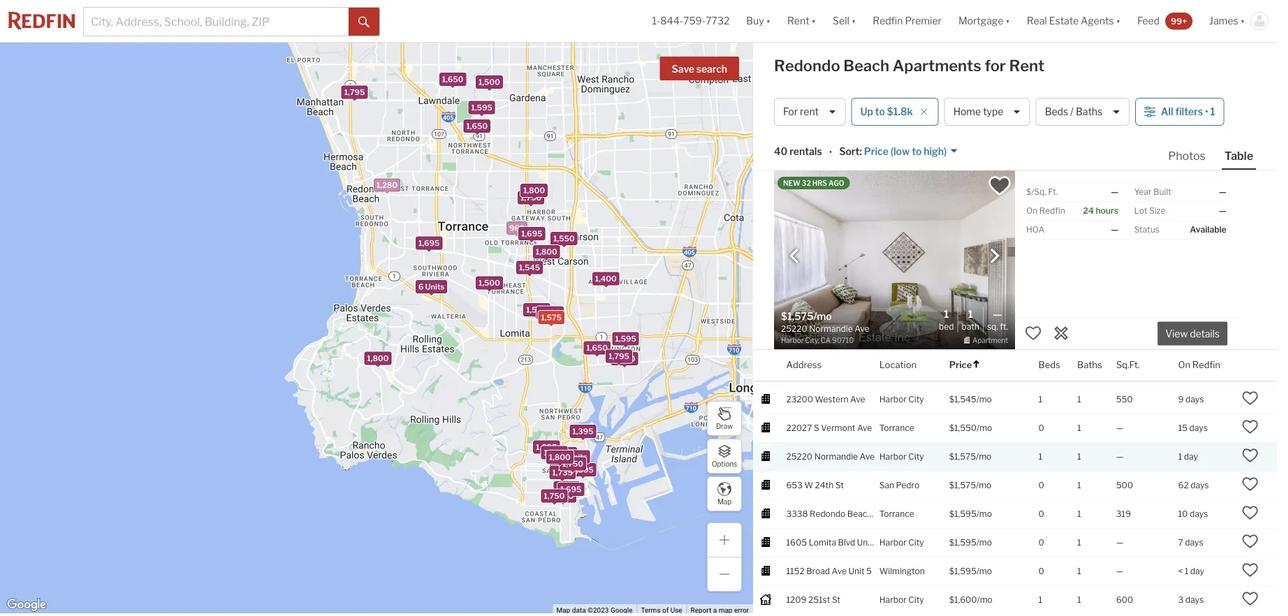 Task type: describe. For each thing, give the bounding box(es) containing it.
/mo for 413 n prospect ave
[[977, 108, 992, 118]]

bed
[[940, 322, 954, 332]]

1,695 down 1,735
[[561, 485, 582, 494]]

map
[[718, 498, 732, 506]]

647 w 5th st
[[787, 280, 839, 290]]

2 $1,595 /mo from the top
[[950, 538, 993, 548]]

days for 413 n prospect ave
[[1186, 108, 1204, 118]]

w for 576
[[805, 366, 813, 376]]

torrance for 2481 237th pl
[[880, 309, 915, 319]]

available
[[1191, 225, 1227, 235]]

harbor down 3338 redondo beach blvd
[[880, 538, 907, 548]]

price (low to high)
[[864, 146, 947, 158]]

e for 4111
[[806, 194, 811, 204]]

2 vertical spatial blvd
[[838, 538, 856, 548]]

3338
[[787, 509, 808, 519]]

redfin inside button
[[1193, 360, 1221, 370]]

days for 22027 s vermont ave
[[1190, 423, 1208, 433]]

1,600
[[540, 309, 561, 318]]

633
[[787, 251, 803, 262]]

n for 633
[[805, 251, 811, 262]]

days for 1209 251st st
[[1186, 595, 1204, 605]]

pedro for $1,395 /mo
[[897, 165, 920, 176]]

$1,395 for $1,395 /mo
[[950, 165, 977, 176]]

favorite this home image for 7 days
[[1242, 533, 1259, 550]]

favorite button checkbox
[[988, 174, 1012, 198]]

0 for 22027 s vermont ave
[[1039, 423, 1045, 433]]

$/sq. ft.
[[1027, 187, 1058, 197]]

favorite this home image for 1 day
[[1242, 447, 1259, 464]]

$1,395+
[[950, 194, 982, 204]]

harbor right normandie
[[880, 452, 907, 462]]

san pedro for $1,525
[[880, 366, 920, 376]]

favorite this home image for 3 days
[[1242, 161, 1259, 177]]

mortgage ▾ button
[[951, 0, 1019, 42]]

$1,600
[[950, 595, 978, 605]]

beds for beds
[[1039, 360, 1061, 370]]

st right 251st
[[832, 595, 841, 605]]

prospect
[[811, 108, 847, 118]]

24 hours
[[1084, 206, 1119, 216]]

buy ▾ button
[[747, 0, 771, 42]]

413 n prospect ave
[[787, 108, 864, 118]]

pl
[[834, 309, 842, 319]]

4 city from the top
[[909, 595, 925, 605]]

$1,595 for torrance
[[950, 509, 977, 519]]

/mo for 576 w 21st st
[[977, 366, 992, 376]]

1 vertical spatial 1,575
[[553, 492, 574, 501]]

$1,575 /mo for harbor city
[[950, 452, 992, 462]]

653 w 24th st
[[787, 481, 844, 491]]

17 days
[[1179, 366, 1208, 376]]

1 torrance from the top
[[880, 194, 915, 204]]

(low
[[891, 146, 910, 158]]

2 for 2
[[1078, 309, 1083, 319]]

1 vertical spatial 1,650
[[467, 122, 488, 131]]

photo of 25220 normandie ave, harbor city, ca 90710 image
[[774, 171, 1016, 349]]

up
[[861, 106, 874, 118]]

view details link
[[1158, 320, 1228, 346]]

— down 550
[[1117, 423, 1124, 433]]

san for 647 w 5th st
[[880, 280, 895, 290]]

$1,395+ /mo
[[950, 194, 999, 204]]

ave left 5 at the bottom right of page
[[832, 567, 847, 577]]

2 vertical spatial 1,500
[[553, 450, 575, 459]]

units for 6 units
[[425, 282, 445, 291]]

mortgage ▾
[[959, 15, 1011, 27]]

s for 1219
[[807, 137, 812, 147]]

$1,500 for torrance
[[950, 309, 978, 319]]

— up 600
[[1117, 567, 1124, 577]]

< for 200
[[1179, 223, 1183, 233]]

st for 154th
[[843, 337, 852, 347]]

1605 lomita blvd unit 2 harbor city
[[787, 538, 925, 548]]

year built
[[1135, 187, 1172, 197]]

beach for redondo beach apartments for rent
[[844, 56, 890, 75]]

$1,600 /mo
[[950, 595, 993, 605]]

home type
[[954, 106, 1004, 118]]

550
[[1117, 395, 1133, 405]]

rent inside rent ▾ dropdown button
[[788, 15, 810, 27]]

2 vertical spatial 1,750
[[544, 492, 565, 501]]

4111 e pacific coast hwy torrance
[[787, 194, 915, 204]]

11
[[1179, 194, 1187, 204]]

blvd for 3338 redondo beach blvd
[[874, 509, 892, 519]]

245-277
[[1117, 194, 1151, 204]]

ave right vermont
[[858, 423, 873, 433]]

on redfin button
[[1179, 349, 1221, 381]]

5
[[867, 567, 872, 577]]

5 ▾ from the left
[[1117, 15, 1121, 27]]

feed
[[1138, 15, 1160, 27]]

beds / baths
[[1045, 106, 1103, 118]]

/mo for 647 w 5th st
[[978, 280, 993, 290]]

mortgage ▾ button
[[959, 0, 1011, 42]]

table button
[[1222, 148, 1257, 170]]

/mo for 4111 e pacific coast hwy
[[983, 194, 999, 204]]

$1,550 /mo
[[950, 423, 993, 433]]

1219
[[787, 137, 805, 147]]

0 vertical spatial 1,500
[[479, 78, 500, 87]]

draw
[[716, 422, 733, 431]]

day down the "15 days"
[[1185, 452, 1199, 462]]

1 vertical spatial on redfin
[[1179, 360, 1221, 370]]

21st
[[815, 366, 832, 376]]

< for 900
[[1179, 337, 1183, 347]]

st for 5th
[[830, 280, 839, 290]]

sell ▾ button
[[825, 0, 865, 42]]

ave left 30
[[838, 251, 853, 262]]

— down hours
[[1112, 225, 1119, 235]]

filters
[[1176, 106, 1204, 118]]

1,450
[[614, 355, 636, 364]]

verdes
[[838, 137, 865, 147]]

0 for 1152 broad ave unit 5
[[1039, 567, 1045, 577]]

0 vertical spatial on
[[1027, 206, 1038, 216]]

1,695 up 1,735
[[536, 443, 557, 452]]

$1,550
[[950, 423, 977, 433]]

details
[[1190, 328, 1220, 340]]

1 horizontal spatial redfin
[[1040, 206, 1066, 216]]

unit left 5 at the bottom right of page
[[849, 567, 865, 577]]

1 vertical spatial broad
[[807, 567, 830, 577]]

$1,595 /mo for wilmington
[[950, 567, 993, 577]]

n for 413
[[803, 108, 810, 118]]

ave right western
[[851, 395, 866, 405]]

google image
[[3, 596, 50, 614]]

all
[[1162, 106, 1174, 118]]

500
[[1117, 481, 1134, 491]]

22027
[[787, 423, 813, 433]]

/mo for 3132 w 154th st unit back
[[978, 337, 993, 347]]

0 for 661 n harbor blvd
[[1039, 165, 1045, 176]]

/mo for 2481 237th pl
[[978, 309, 993, 319]]

$1,280 /mo
[[950, 108, 992, 118]]

$1,595 for wilmington
[[950, 567, 977, 577]]

pedro for $1,500 /mo
[[897, 280, 920, 290]]

save search button
[[660, 57, 740, 80]]

$1,500 /mo for torrance
[[950, 309, 993, 319]]

ago
[[829, 179, 845, 187]]

2 $1,595 from the top
[[950, 538, 977, 548]]

2 vertical spatial 2
[[875, 538, 880, 548]]

1219 s palos verdes st san pedro
[[787, 137, 920, 147]]

w for 3132
[[808, 337, 817, 347]]

0 horizontal spatial 1,595
[[471, 103, 493, 112]]

473
[[1117, 366, 1133, 376]]

photos button
[[1166, 148, 1222, 168]]

— down 319
[[1117, 538, 1124, 548]]

favorite this home image for 15 days
[[1242, 419, 1259, 435]]

new
[[784, 179, 801, 187]]

ft. inside — sq. ft.
[[1000, 322, 1009, 332]]

— up 500
[[1117, 452, 1124, 462]]

apartments
[[893, 56, 982, 75]]

sell ▾ button
[[833, 0, 856, 42]]

days for 23200 western ave
[[1186, 395, 1205, 405]]

1 vertical spatial 1,750
[[563, 460, 584, 469]]

sq.ft. button
[[1117, 349, 1140, 381]]

st right :
[[867, 137, 875, 147]]

1 vertical spatial 1,500
[[479, 278, 500, 288]]

3338 redondo beach blvd
[[787, 509, 892, 519]]

next button image
[[988, 249, 1002, 263]]

1,766
[[544, 448, 565, 457]]

2 for 2 units
[[562, 452, 567, 462]]

hoa
[[1027, 225, 1045, 235]]

$1,525 /mo
[[950, 366, 992, 376]]

on inside on redfin button
[[1179, 360, 1191, 370]]

price (low to high) button
[[862, 145, 959, 158]]

1,695 down 2 units
[[553, 464, 574, 473]]

real estate agents ▾ button
[[1019, 0, 1130, 42]]

236th
[[811, 223, 835, 233]]

st for 21st
[[833, 366, 842, 376]]

— up hours
[[1112, 187, 1119, 197]]

redondo for redondo beach
[[880, 108, 916, 118]]

harbor up hrs
[[812, 165, 839, 176]]

0 vertical spatial to
[[876, 106, 886, 118]]

price for price (low to high)
[[864, 146, 889, 158]]

— inside — sq. ft.
[[993, 308, 1003, 320]]

1 1,395 from the top
[[573, 427, 594, 436]]

1 vertical spatial baths
[[1078, 360, 1103, 370]]

harbor down location button
[[880, 395, 907, 405]]

san pedro for $1,395
[[880, 165, 920, 176]]

map button
[[707, 477, 742, 512]]

sort
[[840, 146, 860, 158]]

1,695 up 6 units
[[419, 239, 440, 248]]

$1,395 /mo
[[950, 165, 992, 176]]

options button
[[707, 439, 742, 474]]

24th
[[815, 481, 834, 491]]

address
[[787, 360, 822, 370]]

9 days
[[1179, 395, 1205, 405]]

/mo for 23200 western ave
[[977, 395, 992, 405]]

days for 653 w 24th st
[[1191, 481, 1210, 491]]

1 horizontal spatial rent
[[1010, 56, 1045, 75]]

0 vertical spatial broad
[[813, 251, 837, 262]]

1 wilmington from the top
[[880, 251, 925, 262]]

s for 22027
[[814, 423, 820, 433]]

sq.
[[988, 322, 999, 332]]

▾ for james ▾
[[1241, 15, 1246, 27]]

mortgage
[[959, 15, 1004, 27]]

1,550
[[554, 234, 575, 243]]

759-
[[684, 15, 706, 27]]

ave right prospect on the right top of page
[[849, 108, 864, 118]]

$1,500 for gardena
[[950, 337, 978, 347]]

save search
[[672, 63, 728, 75]]

1 inside 1 bath
[[968, 308, 974, 320]]

/mo for 3338 redondo beach blvd
[[977, 509, 993, 519]]

2 vertical spatial redondo
[[810, 509, 846, 519]]

< 1 day for 200
[[1179, 223, 1205, 233]]

pedro for $1,575 /mo
[[897, 481, 920, 491]]

unit up 5 at the bottom right of page
[[858, 538, 874, 548]]

2 vertical spatial beach
[[848, 509, 873, 519]]

$1,500 /mo for gardena
[[950, 337, 993, 347]]

600
[[1117, 595, 1134, 605]]

2 vertical spatial 1,650
[[587, 344, 608, 353]]

/mo for 653 w 24th st
[[977, 481, 992, 491]]

15
[[1179, 423, 1188, 433]]

previous button image
[[788, 249, 802, 263]]

1 bed
[[940, 308, 954, 332]]

154th
[[819, 337, 842, 347]]

hwy
[[866, 194, 883, 204]]

3 days for —
[[1179, 165, 1204, 176]]

0 vertical spatial favorite this home image
[[1025, 325, 1042, 342]]

23200 western ave
[[787, 395, 866, 405]]

• for all filters • 1
[[1206, 106, 1209, 118]]

41
[[1179, 309, 1188, 319]]



Task type: vqa. For each thing, say whether or not it's contained in the screenshot.
James ▾'s ▾
yes



Task type: locate. For each thing, give the bounding box(es) containing it.
2 harbor city from the top
[[880, 595, 925, 605]]

1 horizontal spatial 1,795
[[609, 352, 630, 361]]

1 vertical spatial $1,500 /mo
[[950, 309, 993, 319]]

0 vertical spatial •
[[1206, 106, 1209, 118]]

w right 576
[[805, 366, 813, 376]]

40 rentals •
[[774, 146, 833, 158]]

2 torrance from the top
[[880, 309, 915, 319]]

day right view
[[1191, 337, 1205, 347]]

0 vertical spatial 1,795
[[344, 88, 365, 97]]

1 horizontal spatial on
[[1179, 360, 1191, 370]]

4 torrance from the top
[[880, 509, 915, 519]]

0 vertical spatial redondo
[[774, 56, 841, 75]]

1 vertical spatial s
[[814, 423, 820, 433]]

— up available
[[1220, 206, 1227, 216]]

w right 653 at the right of page
[[805, 481, 814, 491]]

/mo for 1605 lomita blvd unit 2
[[977, 538, 993, 548]]

home
[[954, 106, 982, 118]]

1,595
[[471, 103, 493, 112], [526, 306, 548, 315], [615, 334, 637, 344]]

2 3 from the top
[[1179, 595, 1184, 605]]

0 vertical spatial beds
[[1045, 106, 1069, 118]]

1 7 days from the top
[[1179, 108, 1204, 118]]

pacific
[[813, 194, 839, 204]]

2 < 1 day from the top
[[1179, 337, 1205, 347]]

0 horizontal spatial s
[[807, 137, 812, 147]]

w for 647
[[804, 280, 813, 290]]

319
[[1117, 509, 1132, 519]]

redondo down rent ▾ button
[[774, 56, 841, 75]]

1 vertical spatial < 1 day
[[1179, 337, 1205, 347]]

—
[[1117, 108, 1124, 118], [1117, 165, 1124, 176], [1112, 187, 1119, 197], [1220, 187, 1227, 197], [1220, 206, 1227, 216], [1112, 225, 1119, 235], [993, 308, 1003, 320], [1117, 423, 1124, 433], [1117, 452, 1124, 462], [1117, 538, 1124, 548], [1117, 567, 1124, 577]]

2 san from the top
[[880, 165, 895, 176]]

2 vertical spatial <
[[1179, 567, 1183, 577]]

torrance up carson
[[880, 194, 915, 204]]

1 vertical spatial $1,595 /mo
[[950, 538, 993, 548]]

san pedro down 'gardena' on the right bottom of page
[[880, 366, 920, 376]]

$1,400
[[950, 223, 978, 233]]

bath
[[962, 322, 980, 332]]

1 vertical spatial 1,395
[[573, 465, 594, 475]]

san down 25220 normandie ave harbor city
[[880, 481, 895, 491]]

days for 661 n harbor blvd
[[1186, 165, 1204, 176]]

/mo for 22027 s vermont ave
[[977, 423, 993, 433]]

3 favorite this home image from the top
[[1242, 419, 1259, 435]]

7 days down 10 days
[[1179, 538, 1204, 548]]

1 vertical spatial price
[[950, 360, 973, 370]]

/mo for 25220 normandie ave
[[977, 452, 992, 462]]

$1,575 for san pedro
[[950, 481, 977, 491]]

0 vertical spatial <
[[1179, 223, 1183, 233]]

0 vertical spatial wilmington
[[880, 251, 925, 262]]

to right (low
[[912, 146, 922, 158]]

1 inside '1 bed'
[[944, 308, 950, 320]]

1 vertical spatial favorite this home image
[[1242, 562, 1259, 579]]

▾ right james
[[1241, 15, 1246, 27]]

ave right normandie
[[860, 452, 875, 462]]

3 right 600
[[1179, 595, 1184, 605]]

1,650
[[442, 75, 464, 84], [467, 122, 488, 131], [587, 344, 608, 353]]

redondo down 24th
[[810, 509, 846, 519]]

5 san from the top
[[880, 481, 895, 491]]

1 ▾ from the left
[[767, 15, 771, 27]]

san pedro down (low
[[880, 165, 920, 176]]

/
[[1071, 106, 1074, 118]]

1 vertical spatial n
[[803, 165, 810, 176]]

2 horizontal spatial redfin
[[1193, 360, 1221, 370]]

1 pedro from the top
[[897, 137, 920, 147]]

redfin inside button
[[873, 15, 903, 27]]

30
[[873, 251, 884, 262]]

1 vertical spatial redfin
[[1040, 206, 1066, 216]]

City, Address, School, Building, ZIP search field
[[84, 8, 349, 36]]

0 for 3338 redondo beach blvd
[[1039, 509, 1045, 519]]

▾
[[767, 15, 771, 27], [812, 15, 816, 27], [852, 15, 856, 27], [1006, 15, 1011, 27], [1117, 15, 1121, 27], [1241, 15, 1246, 27]]

2 vertical spatial n
[[805, 251, 811, 262]]

3 days for 600
[[1179, 595, 1204, 605]]

2 up 1,735
[[562, 452, 567, 462]]

3 0 from the top
[[1039, 223, 1045, 233]]

0 vertical spatial 1,650
[[442, 75, 464, 84]]

redfin right the 17 on the right bottom
[[1193, 360, 1221, 370]]

baths
[[1076, 106, 1103, 118], [1078, 360, 1103, 370]]

vermont
[[822, 423, 856, 433]]

real estate agents ▾ link
[[1027, 0, 1121, 42]]

1,695 left 1,550
[[522, 229, 543, 238]]

baths inside button
[[1076, 106, 1103, 118]]

e right 4111
[[806, 194, 811, 204]]

1 vertical spatial 3
[[1179, 595, 1184, 605]]

1 vertical spatial 1,795
[[609, 352, 630, 361]]

2 7 from the top
[[1179, 538, 1184, 548]]

favorite this home image for 62 days
[[1242, 476, 1259, 493]]

0 horizontal spatial on
[[1027, 206, 1038, 216]]

— up 245-
[[1117, 165, 1124, 176]]

$1,400 /mo
[[950, 223, 993, 233]]

pedro
[[897, 137, 920, 147], [897, 165, 920, 176], [897, 280, 920, 290], [897, 366, 920, 376], [897, 481, 920, 491]]

7 favorite this home image from the top
[[1242, 533, 1259, 550]]

price
[[864, 146, 889, 158], [950, 360, 973, 370]]

day for —
[[1191, 567, 1205, 577]]

st right '236th' in the right top of the page
[[837, 223, 846, 233]]

0 vertical spatial 1,750
[[521, 193, 542, 202]]

w right the 3132
[[808, 337, 817, 347]]

7 for 1
[[1179, 108, 1184, 118]]

view details
[[1166, 328, 1220, 340]]

/mo for 1152 broad ave unit 5
[[977, 567, 993, 577]]

1 vertical spatial to
[[912, 146, 922, 158]]

redondo for redondo beach apartments for rent
[[774, 56, 841, 75]]

3 $1,595 from the top
[[950, 567, 977, 577]]

st for 24th
[[836, 481, 844, 491]]

/mo for 661 n harbor blvd
[[977, 165, 992, 176]]

1 $1,595 from the top
[[950, 509, 977, 519]]

0 horizontal spatial 1,795
[[344, 88, 365, 97]]

0 vertical spatial baths
[[1076, 106, 1103, 118]]

harbor city for $1,600
[[880, 595, 925, 605]]

2 $1,500 from the top
[[950, 309, 978, 319]]

status
[[1135, 225, 1160, 235]]

7 for 0
[[1179, 538, 1184, 548]]

0 horizontal spatial •
[[830, 147, 833, 158]]

3 for 600
[[1179, 595, 1184, 605]]

1 vertical spatial beds
[[1039, 360, 1061, 370]]

1,395 up 2 units
[[573, 427, 594, 436]]

2 horizontal spatial 1,650
[[587, 344, 608, 353]]

245-
[[1117, 194, 1136, 204]]

2 $1,395 from the top
[[950, 165, 977, 176]]

1 inside button
[[1211, 106, 1216, 118]]

redondo left remove up to $1.8k image
[[880, 108, 916, 118]]

favorite this home image for 10 days
[[1242, 505, 1259, 521]]

1 horizontal spatial 2
[[875, 538, 880, 548]]

7 0 from the top
[[1039, 509, 1045, 519]]

1 vertical spatial wilmington
[[880, 567, 925, 577]]

1 vertical spatial <
[[1179, 337, 1183, 347]]

3 $1,500 /mo from the top
[[950, 337, 993, 347]]

3132
[[787, 337, 806, 347]]

1 horizontal spatial 1,595
[[526, 306, 548, 315]]

8 0 from the top
[[1039, 538, 1045, 548]]

day down 10 days
[[1191, 567, 1205, 577]]

▾ for buy ▾
[[767, 15, 771, 27]]

photos
[[1169, 149, 1206, 163]]

redfin down '$/sq. ft.' at the right top of the page
[[1040, 206, 1066, 216]]

2 vertical spatial $1,500
[[950, 337, 978, 347]]

baths left 473
[[1078, 360, 1103, 370]]

pedro down 'gardena' on the right bottom of page
[[897, 366, 920, 376]]

2 inside map region
[[562, 452, 567, 462]]

rent right for
[[1010, 56, 1045, 75]]

2 1,395 from the top
[[573, 465, 594, 475]]

beach up up
[[844, 56, 890, 75]]

11 days
[[1179, 194, 1207, 204]]

▾ for sell ▾
[[852, 15, 856, 27]]

up to $1.8k button
[[852, 98, 939, 126]]

beds
[[1045, 106, 1069, 118], [1039, 360, 1061, 370]]

location
[[880, 360, 917, 370]]

harbor city for $1,545
[[880, 395, 925, 405]]

$1,545 /mo
[[950, 395, 992, 405]]

back
[[872, 337, 891, 347]]

2 vertical spatial $1,500 /mo
[[950, 337, 993, 347]]

3 san from the top
[[880, 280, 895, 290]]

e right 324
[[804, 223, 810, 233]]

▾ right buy
[[767, 15, 771, 27]]

3 for —
[[1179, 165, 1184, 176]]

1605
[[787, 538, 807, 548]]

2 wilmington from the top
[[880, 567, 925, 577]]

1 vertical spatial harbor city
[[880, 595, 925, 605]]

san right :
[[880, 137, 895, 147]]

• right filters
[[1206, 106, 1209, 118]]

favorite this home image
[[1242, 161, 1259, 177], [1242, 390, 1259, 407], [1242, 419, 1259, 435], [1242, 447, 1259, 464], [1242, 476, 1259, 493], [1242, 505, 1259, 521], [1242, 533, 1259, 550]]

san pedro down 30
[[880, 280, 920, 290]]

▾ for rent ▾
[[812, 15, 816, 27]]

1 vertical spatial blvd
[[874, 509, 892, 519]]

0 vertical spatial $1,575 /mo
[[950, 452, 992, 462]]

$1,500 for san pedro
[[950, 280, 978, 290]]

1 san pedro from the top
[[880, 165, 920, 176]]

redfin premier
[[873, 15, 942, 27]]

5 favorite this home image from the top
[[1242, 476, 1259, 493]]

2 city from the top
[[909, 452, 925, 462]]

blvd
[[841, 165, 858, 176], [874, 509, 892, 519], [838, 538, 856, 548]]

/mo for 1209 251st st
[[978, 595, 993, 605]]

0 vertical spatial $1,500
[[950, 280, 978, 290]]

city
[[909, 395, 925, 405], [909, 452, 925, 462], [909, 538, 925, 548], [909, 595, 925, 605]]

3 $1,500 from the top
[[950, 337, 978, 347]]

agents
[[1081, 15, 1115, 27]]

0 vertical spatial < 1 day
[[1179, 223, 1205, 233]]

< 1 day for —
[[1179, 567, 1205, 577]]

st right 5th
[[830, 280, 839, 290]]

1 7 from the top
[[1179, 108, 1184, 118]]

wilmington right 5 at the bottom right of page
[[880, 567, 925, 577]]

0 vertical spatial units
[[425, 282, 445, 291]]

1 $1,500 /mo from the top
[[950, 280, 993, 290]]

4 0 from the top
[[1039, 309, 1045, 319]]

2 $1,575 from the top
[[950, 481, 977, 491]]

unit left 30
[[855, 251, 871, 262]]

1 vertical spatial beach
[[917, 108, 942, 118]]

1 favorite this home image from the top
[[1242, 161, 1259, 177]]

3 < 1 day from the top
[[1179, 567, 1205, 577]]

2 horizontal spatial 1,595
[[615, 334, 637, 344]]

1,800
[[524, 186, 545, 195], [536, 247, 558, 256], [367, 354, 389, 363], [549, 453, 571, 462]]

favorite button image
[[988, 174, 1012, 198]]

torrance for 3338 redondo beach blvd
[[880, 509, 915, 519]]

n right 661
[[803, 165, 810, 176]]

on up hoa
[[1027, 206, 1038, 216]]

— sq. ft.
[[988, 308, 1009, 332]]

$1,500 down bath
[[950, 337, 978, 347]]

beds down x-out this home icon
[[1039, 360, 1061, 370]]

3 san pedro from the top
[[880, 366, 920, 376]]

1 vertical spatial 7 days
[[1179, 538, 1204, 548]]

• inside 40 rentals •
[[830, 147, 833, 158]]

1 city from the top
[[909, 395, 925, 405]]

days for 2481 237th pl
[[1190, 309, 1208, 319]]

favorite this home image for —
[[1242, 562, 1259, 579]]

576
[[787, 366, 803, 376]]

rentals
[[790, 146, 823, 158]]

blvd for 661 n harbor blvd
[[841, 165, 858, 176]]

0 for 324 e 236th st
[[1039, 223, 1045, 233]]

buy ▾ button
[[738, 0, 779, 42]]

< for —
[[1179, 567, 1183, 577]]

pedro down price (low to high) button
[[897, 165, 920, 176]]

/mo for 324 e 236th st
[[978, 223, 993, 233]]

1 horizontal spatial ft.
[[1049, 187, 1058, 197]]

rent ▾ button
[[788, 0, 816, 42]]

5 pedro from the top
[[897, 481, 920, 491]]

10 days
[[1179, 509, 1209, 519]]

0 horizontal spatial redfin
[[873, 15, 903, 27]]

1 vertical spatial redondo
[[880, 108, 916, 118]]

1 vertical spatial e
[[804, 223, 810, 233]]

6 ▾ from the left
[[1241, 15, 1246, 27]]

$1,395 down $1,280
[[950, 137, 977, 147]]

0 for 653 w 24th st
[[1039, 481, 1045, 491]]

1152 broad ave unit 5
[[787, 567, 872, 577]]

san for 661 n harbor blvd
[[880, 165, 895, 176]]

6 favorite this home image from the top
[[1242, 505, 1259, 521]]

hours
[[1096, 206, 1119, 216]]

2 vertical spatial $1,595
[[950, 567, 977, 577]]

62
[[1179, 481, 1189, 491]]

2 0 from the top
[[1039, 194, 1045, 204]]

unit left back
[[854, 337, 870, 347]]

submit search image
[[359, 17, 370, 28]]

n right 413
[[803, 108, 810, 118]]

s right 1219
[[807, 137, 812, 147]]

1 0 from the top
[[1039, 165, 1045, 176]]

2 horizontal spatial 2
[[1078, 309, 1083, 319]]

/mo
[[977, 108, 992, 118], [977, 165, 992, 176], [983, 194, 999, 204], [978, 223, 993, 233], [977, 251, 993, 262], [978, 280, 993, 290], [978, 309, 993, 319], [978, 337, 993, 347], [977, 366, 992, 376], [977, 395, 992, 405], [977, 423, 993, 433], [977, 452, 992, 462], [977, 481, 992, 491], [977, 509, 993, 519], [977, 538, 993, 548], [977, 567, 993, 577], [978, 595, 993, 605]]

days for 3338 redondo beach blvd
[[1190, 509, 1209, 519]]

1 $1,595 /mo from the top
[[950, 509, 993, 519]]

torrance for 22027 s vermont ave
[[880, 423, 915, 433]]

1-844-759-7732 link
[[652, 15, 730, 27]]

2 ▾ from the left
[[812, 15, 816, 27]]

0 horizontal spatial price
[[864, 146, 889, 158]]

2 pedro from the top
[[897, 165, 920, 176]]

1 horizontal spatial •
[[1206, 106, 1209, 118]]

0 vertical spatial 3 days
[[1179, 165, 1204, 176]]

• inside button
[[1206, 106, 1209, 118]]

0 vertical spatial $1,595 /mo
[[950, 509, 993, 519]]

2 favorite this home image from the top
[[1242, 390, 1259, 407]]

ft. right sq.
[[1000, 322, 1009, 332]]

address button
[[787, 349, 822, 381]]

baths right /
[[1076, 106, 1103, 118]]

1 vertical spatial 1,595
[[526, 306, 548, 315]]

1 $1,395 from the top
[[950, 137, 977, 147]]

0 horizontal spatial ft.
[[1000, 322, 1009, 332]]

1 vertical spatial ft.
[[1000, 322, 1009, 332]]

9 0 from the top
[[1039, 567, 1045, 577]]

0 vertical spatial $1,575
[[950, 452, 977, 462]]

rent ▾
[[788, 15, 816, 27]]

1 3 days from the top
[[1179, 165, 1204, 176]]

premier
[[905, 15, 942, 27]]

size
[[1150, 206, 1166, 216]]

0 vertical spatial $1,395
[[950, 137, 977, 147]]

1 $1,575 from the top
[[950, 452, 977, 462]]

633 n broad ave unit 30 wilmington
[[787, 251, 925, 262]]

ft. right the $/sq.
[[1049, 187, 1058, 197]]

1 vertical spatial •
[[830, 147, 833, 158]]

25220
[[787, 452, 813, 462]]

1,000
[[1117, 309, 1140, 319]]

w
[[804, 280, 813, 290], [808, 337, 817, 347], [805, 366, 813, 376], [805, 481, 814, 491]]

san
[[880, 137, 895, 147], [880, 165, 895, 176], [880, 280, 895, 290], [880, 366, 895, 376], [880, 481, 895, 491]]

price for price
[[950, 360, 973, 370]]

1,735
[[553, 468, 573, 477]]

harbor city down location button
[[880, 395, 925, 405]]

7 days for 1
[[1179, 108, 1204, 118]]

4 favorite this home image from the top
[[1242, 447, 1259, 464]]

favorite this home image for 600
[[1242, 591, 1259, 607]]

324
[[787, 223, 803, 233]]

0 vertical spatial redfin
[[873, 15, 903, 27]]

n
[[803, 108, 810, 118], [803, 165, 810, 176], [805, 251, 811, 262]]

blvd up ago
[[841, 165, 858, 176]]

6 0 from the top
[[1039, 481, 1045, 491]]

estate
[[1050, 15, 1079, 27]]

0 horizontal spatial 1,650
[[442, 75, 464, 84]]

▾ right the mortgage
[[1006, 15, 1011, 27]]

$1,500 /mo for san pedro
[[950, 280, 993, 290]]

2 san pedro from the top
[[880, 280, 920, 290]]

lot size
[[1135, 206, 1166, 216]]

3 city from the top
[[909, 538, 925, 548]]

1 horizontal spatial s
[[814, 423, 820, 433]]

4 pedro from the top
[[897, 366, 920, 376]]

high)
[[924, 146, 947, 158]]

$1,500 /mo down '$1,450 /mo' at right
[[950, 280, 993, 290]]

w left 5th
[[804, 280, 813, 290]]

$1,500 up bath
[[950, 309, 978, 319]]

0 horizontal spatial rent
[[788, 15, 810, 27]]

3 pedro from the top
[[897, 280, 920, 290]]

7 days for 0
[[1179, 538, 1204, 548]]

1 san from the top
[[880, 137, 895, 147]]

3 < from the top
[[1179, 567, 1183, 577]]

1 vertical spatial $1,395
[[950, 165, 977, 176]]

search
[[697, 63, 728, 75]]

0 vertical spatial 1,575
[[541, 313, 562, 322]]

2 $1,575 /mo from the top
[[950, 481, 992, 491]]

on redfin down details on the bottom right of the page
[[1179, 360, 1221, 370]]

pedro up 'gardena' on the right bottom of page
[[897, 280, 920, 290]]

$1,575 for harbor city
[[950, 452, 977, 462]]

2 $1,500 /mo from the top
[[950, 309, 993, 319]]

0 vertical spatial on redfin
[[1027, 206, 1066, 216]]

1 vertical spatial 3 days
[[1179, 595, 1204, 605]]

st right 21st
[[833, 366, 842, 376]]

$1,575
[[950, 452, 977, 462], [950, 481, 977, 491]]

324 e 236th st
[[787, 223, 846, 233]]

— right 11 days
[[1220, 187, 1227, 197]]

0 vertical spatial price
[[864, 146, 889, 158]]

3 ▾ from the left
[[852, 15, 856, 27]]

redfin premier button
[[865, 0, 951, 42]]

7 down 10
[[1179, 538, 1184, 548]]

san pedro for $1,500
[[880, 280, 920, 290]]

1 3 from the top
[[1179, 165, 1184, 176]]

0 horizontal spatial on redfin
[[1027, 206, 1066, 216]]

0 for 2481 237th pl
[[1039, 309, 1045, 319]]

st for 236th
[[837, 223, 846, 233]]

w for 653
[[805, 481, 814, 491]]

view
[[1166, 328, 1188, 340]]

day for 900
[[1191, 337, 1205, 347]]

remove up to $1.8k image
[[920, 108, 929, 116]]

1 harbor city from the top
[[880, 395, 925, 405]]

$1,575 /mo for san pedro
[[950, 481, 992, 491]]

2 left 1,000 on the bottom
[[1078, 309, 1083, 319]]

on redfin
[[1027, 206, 1066, 216], [1179, 360, 1221, 370]]

▾ right agents
[[1117, 15, 1121, 27]]

$1,500 /mo down bath
[[950, 337, 993, 347]]

n right the 633
[[805, 251, 811, 262]]

0 vertical spatial harbor city
[[880, 395, 925, 405]]

5 0 from the top
[[1039, 423, 1045, 433]]

▾ left sell
[[812, 15, 816, 27]]

1,750 down 1,735
[[544, 492, 565, 501]]

1 $1,575 /mo from the top
[[950, 452, 992, 462]]

$1,595
[[950, 509, 977, 519], [950, 538, 977, 548], [950, 567, 977, 577]]

4 ▾ from the left
[[1006, 15, 1011, 27]]

$1,395 for $1,395
[[950, 137, 977, 147]]

1 vertical spatial 7
[[1179, 538, 1184, 548]]

price right :
[[864, 146, 889, 158]]

hrs
[[813, 179, 828, 187]]

wilmington
[[880, 251, 925, 262], [880, 567, 925, 577]]

1 < 1 day from the top
[[1179, 223, 1205, 233]]

type
[[984, 106, 1004, 118]]

heading
[[781, 309, 895, 346]]

1 horizontal spatial 1,650
[[467, 122, 488, 131]]

e for 324
[[804, 223, 810, 233]]

1,525
[[557, 484, 578, 493]]

0 vertical spatial 7 days
[[1179, 108, 1204, 118]]

to right up
[[876, 106, 886, 118]]

0 horizontal spatial to
[[876, 106, 886, 118]]

beds for beds / baths
[[1045, 106, 1069, 118]]

3 $1,595 /mo from the top
[[950, 567, 993, 577]]

map region
[[0, 0, 902, 614]]

lomita
[[809, 538, 837, 548]]

23200
[[787, 395, 814, 405]]

day down 11 days
[[1191, 223, 1205, 233]]

units for 2 units
[[568, 452, 588, 462]]

beach for redondo beach
[[917, 108, 942, 118]]

harbor down 1605 lomita blvd unit 2 harbor city at the right of page
[[880, 595, 907, 605]]

4 san from the top
[[880, 366, 895, 376]]

2
[[1078, 309, 1083, 319], [562, 452, 567, 462], [875, 538, 880, 548]]

2 7 days from the top
[[1179, 538, 1204, 548]]

favorite this home image
[[1025, 325, 1042, 342], [1242, 562, 1259, 579], [1242, 591, 1259, 607]]

1 horizontal spatial units
[[568, 452, 588, 462]]

beach up 1605 lomita blvd unit 2 harbor city at the right of page
[[848, 509, 873, 519]]

2 vertical spatial < 1 day
[[1179, 567, 1205, 577]]

western
[[815, 395, 849, 405]]

1 horizontal spatial to
[[912, 146, 922, 158]]

san down back
[[880, 366, 895, 376]]

s right 22027
[[814, 423, 820, 433]]

$1,545
[[950, 395, 977, 405]]

ft.
[[1049, 187, 1058, 197], [1000, 322, 1009, 332]]

6 units
[[419, 282, 445, 291]]

$1,500
[[950, 280, 978, 290], [950, 309, 978, 319], [950, 337, 978, 347]]

san for 653 w 24th st
[[880, 481, 895, 491]]

3 days down photos
[[1179, 165, 1204, 176]]

day for 200
[[1191, 223, 1205, 233]]

< down 10
[[1179, 567, 1183, 577]]

torrance up 'gardena' on the right bottom of page
[[880, 309, 915, 319]]

0 vertical spatial $1,595
[[950, 509, 977, 519]]

0 vertical spatial 1,395
[[573, 427, 594, 436]]

— right beds / baths
[[1117, 108, 1124, 118]]

$1,500 down the $1,450
[[950, 280, 978, 290]]

days for 576 w 21st st
[[1190, 366, 1208, 376]]

3 torrance from the top
[[880, 423, 915, 433]]

1 $1,500 from the top
[[950, 280, 978, 290]]

2 vertical spatial redfin
[[1193, 360, 1221, 370]]

1 horizontal spatial price
[[950, 360, 973, 370]]

1,695
[[522, 229, 543, 238], [419, 239, 440, 248], [536, 443, 557, 452], [553, 464, 574, 473], [561, 485, 582, 494]]

wilmington down carson
[[880, 251, 925, 262]]

units up 1,735
[[568, 452, 588, 462]]

$1,595 /mo for torrance
[[950, 509, 993, 519]]

0 vertical spatial n
[[803, 108, 810, 118]]

2 3 days from the top
[[1179, 595, 1204, 605]]

4111
[[787, 194, 804, 204]]

harbor city left $1,600 on the bottom of page
[[880, 595, 925, 605]]

x-out this home image
[[1053, 325, 1070, 342]]

3 days right 600
[[1179, 595, 1204, 605]]

n for 661
[[803, 165, 810, 176]]

1 < from the top
[[1179, 223, 1183, 233]]

san pedro for $1,575
[[880, 481, 920, 491]]

/mo for 633 n broad ave unit 30
[[977, 251, 993, 262]]

beds inside beds / baths button
[[1045, 106, 1069, 118]]

1 vertical spatial units
[[568, 452, 588, 462]]

beach right $1.8k
[[917, 108, 942, 118]]

0 vertical spatial ft.
[[1049, 187, 1058, 197]]

< 1 day for 900
[[1179, 337, 1205, 347]]

▾ for mortgage ▾
[[1006, 15, 1011, 27]]

2 < from the top
[[1179, 337, 1183, 347]]

san for 576 w 21st st
[[880, 366, 895, 376]]

< left details on the bottom right of the page
[[1179, 337, 1183, 347]]

favorite this home image for 9 days
[[1242, 390, 1259, 407]]

4 san pedro from the top
[[880, 481, 920, 491]]

1,750 down 1,766
[[563, 460, 584, 469]]

sell ▾
[[833, 15, 856, 27]]

for rent
[[784, 106, 819, 118]]



